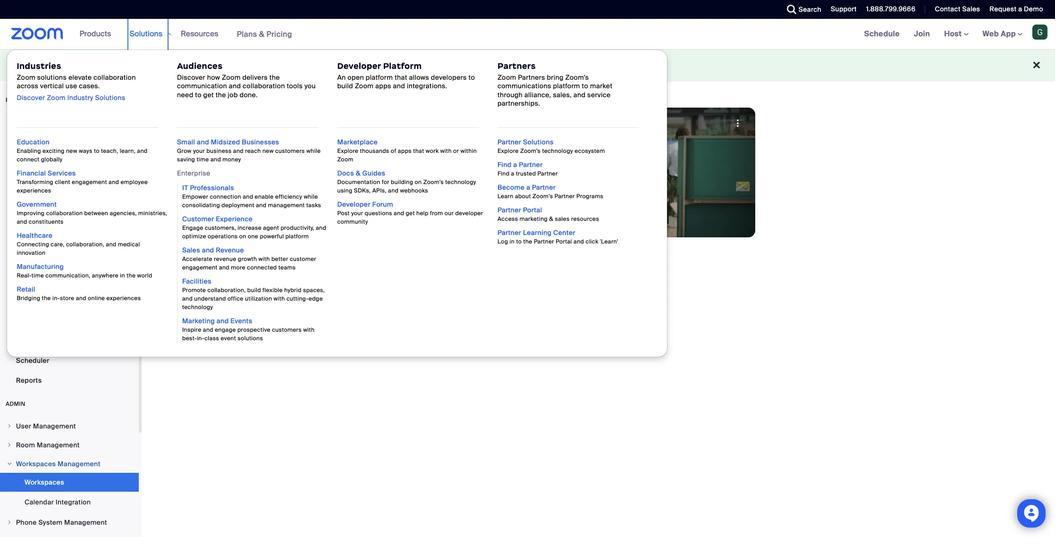 Task type: describe. For each thing, give the bounding box(es) containing it.
host
[[945, 29, 964, 39]]

facilities promote collaboration, build flexible hybrid spaces, and understand office utilization with cutting-edge technology
[[182, 277, 325, 311]]

while inside small and midsized businesses grow your business and reach new customers while saving time and money
[[307, 147, 321, 155]]

and right small
[[197, 138, 209, 146]]

cutting-
[[287, 295, 309, 303]]

utilization
[[245, 295, 272, 303]]

the inside partner learning center log in to the partner portal and click 'learn'
[[524, 238, 533, 246]]

right image for user
[[7, 424, 12, 429]]

personal contacts
[[16, 218, 76, 226]]

management for user management
[[33, 422, 76, 431]]

and inside retail bridging the in-store and online experiences
[[76, 295, 86, 302]]

partner inside partner portal access marketing & sales resources
[[498, 206, 522, 214]]

resources
[[181, 29, 219, 39]]

game.
[[397, 138, 417, 147]]

plans & pricing
[[237, 29, 292, 39]]

platform inside partners zoom partners bring zoom's communications platform to market through alliance, sales, and service partnerships.
[[553, 82, 580, 90]]

become a partner link
[[498, 183, 556, 192]]

partner up trusted
[[519, 161, 543, 169]]

2 ai from the left
[[131, 61, 138, 69]]

at
[[365, 61, 371, 69]]

customers inside 'marketing and events inspire and engage prospective customers with best-in-class event solutions'
[[272, 326, 302, 334]]

web
[[983, 29, 1000, 39]]

platform inside developer platform an open platform that allows developers to build zoom apps and integrations.
[[366, 73, 393, 82]]

and up accelerate
[[202, 246, 214, 255]]

personal menu menu
[[0, 113, 139, 391]]

within
[[461, 147, 477, 155]]

and inside financial services transforming client engagement and employee experiences
[[109, 179, 119, 186]]

learn,
[[120, 147, 136, 155]]

management
[[268, 202, 305, 209]]

and up the deployment on the left top of page
[[243, 193, 253, 201]]

management inside "menu item"
[[64, 519, 107, 527]]

and inside customer experience engage customers, increase agent productivity, and optimize operations on one powerful platform
[[316, 224, 326, 232]]

more
[[340, 183, 357, 192]]

zoom logo image
[[11, 28, 63, 40]]

the inside manufacturing real-time communication, anywhere in the world
[[127, 272, 136, 280]]

and inside developer forum post your questions and get help from our developer community
[[394, 210, 404, 217]]

new inside meet zoom ai companion, footer
[[116, 61, 129, 69]]

to inside partner learning center log in to the partner portal and click 'learn'
[[517, 238, 522, 246]]

meet zoom ai companion, footer
[[0, 49, 1056, 82]]

technology inside partner solutions explore zoom's technology ecosystem
[[543, 147, 573, 155]]

1.888.799.9666
[[867, 5, 916, 13]]

and inside meet zoom ai companion, footer
[[258, 61, 271, 69]]

get inside developer forum post your questions and get help from our developer community
[[406, 210, 415, 217]]

and inside audiences discover how zoom delivers the communication and collaboration tools you need to get the job done.
[[229, 82, 241, 90]]

financial
[[17, 169, 46, 178]]

allows
[[409, 73, 429, 82]]

and left stay
[[326, 138, 338, 147]]

and up small and midsized businesses link on the top of page
[[224, 128, 236, 137]]

spaces,
[[303, 287, 325, 294]]

personal for personal devices
[[16, 238, 45, 246]]

zoom right meet
[[30, 61, 49, 69]]

find a partner link
[[498, 161, 543, 169]]

empower
[[182, 193, 208, 201]]

and up class
[[203, 326, 214, 334]]

to up you
[[310, 61, 316, 69]]

integrations.
[[407, 82, 447, 90]]

resources
[[572, 215, 600, 223]]

operations
[[208, 233, 238, 240]]

edge
[[309, 295, 323, 303]]

sales inside sales and revenue accelerate revenue growth with better customer engagement and more connected teams
[[182, 246, 200, 255]]

no
[[373, 61, 381, 69]]

technology inside docs & guides documentation for building on zoom's technology using sdks, apis, and webhooks
[[446, 179, 477, 186]]

meetings navigation
[[858, 19, 1056, 50]]

platform inside customer experience engage customers, increase agent productivity, and optimize operations on one powerful platform
[[286, 233, 309, 240]]

the left the job at top
[[216, 90, 226, 99]]

personal for personal contacts
[[16, 218, 45, 226]]

& for docs
[[356, 169, 361, 178]]

1 vertical spatial sales
[[238, 183, 256, 192]]

search button
[[780, 0, 824, 19]]

partner inside partner solutions explore zoom's technology ecosystem
[[498, 138, 522, 146]]

meetings
[[16, 158, 46, 167]]

retail bridging the in-store and online experiences
[[17, 285, 141, 302]]

0 vertical spatial contact
[[936, 5, 961, 13]]

2 find from the top
[[498, 170, 510, 178]]

demo
[[1025, 5, 1044, 13]]

0 vertical spatial contact sales
[[936, 5, 981, 13]]

developer for platform
[[337, 61, 381, 71]]

center
[[554, 229, 576, 237]]

developer forum post your questions and get help from our developer community
[[337, 200, 483, 226]]

discover inside industries zoom solutions elevate collaboration across vertical use cases. discover zoom industry solutions
[[17, 93, 45, 102]]

1 horizontal spatial ahead
[[355, 138, 375, 147]]

midsized
[[211, 138, 240, 146]]

scheduler
[[16, 357, 49, 365]]

1 vertical spatial contact sales
[[210, 183, 256, 192]]

productivity
[[286, 128, 324, 137]]

room management
[[16, 441, 80, 450]]

personal contacts link
[[0, 213, 139, 231]]

and inside docs & guides documentation for building on zoom's technology using sdks, apis, and webhooks
[[388, 187, 399, 195]]

become a partner learn about zoom's partner programs
[[498, 183, 604, 200]]

cost.
[[417, 61, 433, 69]]

integration
[[56, 498, 91, 507]]

solutions inside dropdown button
[[130, 29, 163, 39]]

real-
[[17, 272, 32, 280]]

learning
[[523, 229, 552, 237]]

solutions inside partner solutions explore zoom's technology ecosystem
[[523, 138, 554, 146]]

and down enable
[[256, 202, 267, 209]]

technology inside facilities promote collaboration, build flexible hybrid spaces, and understand office utilization with cutting-edge technology
[[182, 304, 213, 311]]

your inside meet zoom ai companion, footer
[[101, 61, 114, 69]]

workspaces management menu item
[[0, 455, 139, 473]]

of inside marketplace explore thousands of apps that work with or within zoom
[[391, 147, 397, 155]]

partner down learning
[[534, 238, 555, 246]]

across
[[17, 82, 38, 90]]

to up how
[[202, 61, 208, 69]]

contacts
[[46, 218, 76, 226]]

store
[[60, 295, 74, 302]]

bridging
[[17, 295, 40, 302]]

upgrade
[[172, 61, 200, 69]]

developer for forum
[[337, 200, 371, 209]]

1 vertical spatial partners
[[518, 73, 546, 82]]

physical
[[261, 138, 288, 147]]

education enabling exciting new ways to teach, learn, and connect globally
[[17, 138, 148, 163]]

host button
[[945, 29, 969, 39]]

you
[[305, 82, 316, 90]]

0 vertical spatial sales
[[963, 5, 981, 13]]

collaboration, inside healthcare connecting care, collaboration, and medical innovation
[[66, 241, 104, 248]]

zoom's inside partners zoom partners bring zoom's communications platform to market through alliance, sales, and service partnerships.
[[566, 73, 589, 82]]

help
[[417, 210, 429, 217]]

that for developer
[[395, 73, 408, 82]]

explore inside marketplace explore thousands of apps that work with or within zoom
[[337, 147, 359, 155]]

docs & guides link
[[337, 169, 386, 178]]

building
[[391, 179, 413, 186]]

enterprise element
[[177, 183, 328, 343]]

using
[[337, 187, 353, 195]]

platform
[[383, 61, 422, 71]]

phone for phone system management
[[16, 519, 37, 527]]

with inside sales and revenue accelerate revenue growth with better customer engagement and more connected teams
[[259, 256, 270, 263]]

and inside healthcare connecting care, collaboration, and medical innovation
[[106, 241, 116, 248]]

3 ai from the left
[[318, 61, 324, 69]]

your inside small and midsized businesses grow your business and reach new customers while saving time and money
[[193, 147, 205, 155]]

to inside the education enabling exciting new ways to teach, learn, and connect globally
[[94, 147, 100, 155]]

time inside manufacturing real-time communication, anywhere in the world
[[32, 272, 44, 280]]

the right "delivers"
[[270, 73, 280, 82]]

personal
[[6, 96, 38, 104]]

portal inside partner portal access marketing & sales resources
[[523, 206, 543, 214]]

a down find a partner link
[[511, 170, 515, 178]]

delivers
[[243, 73, 268, 82]]

teach,
[[101, 147, 118, 155]]

sdks,
[[354, 187, 371, 195]]

support
[[831, 5, 857, 13]]

zoom inside marketplace explore thousands of apps that work with or within zoom
[[337, 156, 354, 163]]

with inside marketplace explore thousands of apps that work with or within zoom
[[441, 147, 452, 155]]

to inside the reserve ahead and maximize your productivity with zoom's workspace reservation! get virtual access to your ideal physical workspace and stay ahead of the game.
[[220, 138, 227, 147]]

of inside the reserve ahead and maximize your productivity with zoom's workspace reservation! get virtual access to your ideal physical workspace and stay ahead of the game.
[[377, 138, 383, 147]]

agent
[[263, 224, 279, 232]]

work
[[426, 147, 439, 155]]

deployment
[[222, 202, 255, 209]]

between
[[84, 210, 108, 217]]

in- inside 'marketing and events inspire and engage prospective customers with best-in-class event solutions'
[[197, 335, 205, 342]]

healthcare
[[17, 231, 53, 240]]

a for find
[[514, 161, 518, 169]]

use
[[66, 82, 77, 90]]

money
[[223, 156, 241, 163]]

zoom down vertical
[[47, 93, 66, 102]]

or
[[454, 147, 459, 155]]

time inside small and midsized businesses grow your business and reach new customers while saving time and money
[[197, 156, 209, 163]]

enabling
[[17, 147, 41, 155]]

teams
[[279, 264, 296, 272]]

solutions inside industries zoom solutions elevate collaboration across vertical use cases. discover zoom industry solutions
[[37, 73, 67, 82]]

constituents
[[29, 218, 64, 226]]

zoom's inside become a partner learn about zoom's partner programs
[[533, 193, 553, 200]]

right image
[[7, 520, 12, 526]]

services
[[48, 169, 76, 178]]

sales
[[555, 215, 570, 223]]

inspire
[[182, 326, 201, 334]]

to inside developer platform an open platform that allows developers to build zoom apps and integrations.
[[469, 73, 475, 82]]

developer forum link
[[337, 200, 393, 209]]

hybrid
[[284, 287, 302, 294]]

new inside small and midsized businesses grow your business and reach new customers while saving time and money
[[263, 147, 274, 155]]

partner up become a partner learn about zoom's partner programs
[[538, 170, 558, 178]]

build inside facilities promote collaboration, build flexible hybrid spaces, and understand office utilization with cutting-edge technology
[[247, 287, 261, 294]]

partner portal access marketing & sales resources
[[498, 206, 600, 223]]

phone system management menu item
[[0, 514, 139, 532]]

it
[[182, 184, 188, 192]]

meetings link
[[0, 153, 139, 172]]

learn inside become a partner learn about zoom's partner programs
[[498, 193, 514, 200]]

0 vertical spatial ahead
[[202, 128, 222, 137]]

market
[[590, 82, 613, 90]]

tools
[[287, 82, 303, 90]]

connection
[[210, 193, 241, 201]]

more
[[231, 264, 246, 272]]

apps inside marketplace explore thousands of apps that work with or within zoom
[[398, 147, 412, 155]]

search
[[799, 5, 822, 14]]

admin menu menu
[[0, 418, 139, 538]]

on inside docs & guides documentation for building on zoom's technology using sdks, apis, and webhooks
[[415, 179, 422, 186]]

& for plans
[[259, 29, 265, 39]]



Task type: locate. For each thing, give the bounding box(es) containing it.
0 horizontal spatial on
[[239, 233, 246, 240]]

partner solutions link
[[498, 138, 554, 146]]

0 horizontal spatial contact
[[210, 183, 236, 192]]

additional
[[383, 61, 415, 69]]

2 horizontal spatial ai
[[318, 61, 324, 69]]

right image
[[7, 424, 12, 429], [7, 443, 12, 448], [7, 462, 12, 467]]

the inside retail bridging the in-store and online experiences
[[42, 295, 51, 302]]

to down communication
[[195, 90, 202, 99]]

user management
[[16, 422, 76, 431]]

2 vertical spatial right image
[[7, 462, 12, 467]]

1 vertical spatial get
[[203, 90, 214, 99]]

globally
[[41, 156, 63, 163]]

1 horizontal spatial technology
[[446, 179, 477, 186]]

whiteboards
[[16, 257, 57, 266]]

1 phone from the top
[[16, 198, 37, 206]]

and inside facilities promote collaboration, build flexible hybrid spaces, and understand office utilization with cutting-edge technology
[[182, 295, 193, 303]]

government link
[[17, 200, 57, 209]]

zoom up how
[[210, 61, 229, 69]]

0 horizontal spatial explore
[[337, 147, 359, 155]]

experiences inside retail bridging the in-store and online experiences
[[106, 295, 141, 302]]

1 vertical spatial in
[[120, 272, 125, 280]]

agencies,
[[110, 210, 137, 217]]

explore inside partner solutions explore zoom's technology ecosystem
[[498, 147, 519, 155]]

ai left companion
[[318, 61, 324, 69]]

the down the 'partner learning center' link
[[524, 238, 533, 246]]

0 vertical spatial experiences
[[17, 187, 51, 195]]

and inside the education enabling exciting new ways to teach, learn, and connect globally
[[137, 147, 148, 155]]

1 vertical spatial learn
[[498, 193, 514, 200]]

1 vertical spatial customers
[[272, 326, 302, 334]]

1 vertical spatial contact
[[210, 183, 236, 192]]

0 horizontal spatial in-
[[52, 295, 60, 302]]

bring
[[547, 73, 564, 82]]

home link
[[0, 113, 139, 132]]

industries zoom solutions elevate collaboration across vertical use cases. discover zoom industry solutions
[[17, 61, 136, 102]]

education
[[17, 138, 50, 146]]

reserve
[[174, 128, 200, 137]]

zoom up through
[[498, 73, 517, 82]]

professionals
[[190, 184, 234, 192]]

new down physical
[[263, 147, 274, 155]]

new inside the education enabling exciting new ways to teach, learn, and connect globally
[[66, 147, 77, 155]]

while down "workspace"
[[307, 147, 321, 155]]

notes link
[[0, 272, 139, 291]]

improving
[[17, 210, 45, 217]]

0 vertical spatial apps
[[376, 82, 392, 90]]

get inside meet zoom ai companion, footer
[[272, 61, 283, 69]]

0 horizontal spatial technology
[[182, 304, 213, 311]]

technology up marketing
[[182, 304, 213, 311]]

2 vertical spatial solutions
[[523, 138, 554, 146]]

banner containing industries
[[0, 19, 1056, 358]]

apps down 'game.'
[[398, 147, 412, 155]]

1 vertical spatial phone
[[16, 519, 37, 527]]

with inside the reserve ahead and maximize your productivity with zoom's workspace reservation! get virtual access to your ideal physical workspace and stay ahead of the game.
[[325, 128, 338, 137]]

1 horizontal spatial engagement
[[182, 264, 218, 272]]

workspace
[[289, 138, 324, 147]]

discover inside audiences discover how zoom delivers the communication and collaboration tools you need to get the job done.
[[177, 73, 205, 82]]

0 horizontal spatial new
[[66, 147, 77, 155]]

in- down inspire
[[197, 335, 205, 342]]

1 horizontal spatial on
[[415, 179, 422, 186]]

right image for workspaces
[[7, 462, 12, 467]]

0 vertical spatial discover
[[177, 73, 205, 82]]

0 vertical spatial customers
[[275, 147, 305, 155]]

collaboration inside government improving collaboration between agencies, ministries, and constituents
[[46, 210, 83, 217]]

sales and revenue accelerate revenue growth with better customer engagement and more connected teams
[[182, 246, 317, 272]]

workspaces link
[[0, 473, 139, 492]]

manufacturing
[[17, 263, 64, 271]]

0 vertical spatial get
[[272, 61, 283, 69]]

1 vertical spatial find
[[498, 170, 510, 178]]

zoom's inside partner solutions explore zoom's technology ecosystem
[[521, 147, 541, 155]]

1 right image from the top
[[7, 424, 12, 429]]

cases.
[[79, 82, 100, 90]]

1 horizontal spatial access
[[285, 61, 308, 69]]

0 vertical spatial solutions
[[130, 29, 163, 39]]

experiences right online
[[106, 295, 141, 302]]

customers down physical
[[275, 147, 305, 155]]

1 horizontal spatial build
[[337, 82, 353, 90]]

collaboration, inside facilities promote collaboration, build flexible hybrid spaces, and understand office utilization with cutting-edge technology
[[208, 287, 246, 294]]

and right productivity,
[[316, 224, 326, 232]]

collaboration inside audiences discover how zoom delivers the communication and collaboration tools you need to get the job done.
[[243, 82, 285, 90]]

access inside the reserve ahead and maximize your productivity with zoom's workspace reservation! get virtual access to your ideal physical workspace and stay ahead of the game.
[[195, 138, 218, 147]]

guides
[[363, 169, 386, 178]]

resources button
[[181, 19, 223, 49]]

workspaces inside menu item
[[16, 460, 56, 469]]

zoom's down become a partner link
[[533, 193, 553, 200]]

the inside the reserve ahead and maximize your productivity with zoom's workspace reservation! get virtual access to your ideal physical workspace and stay ahead of the game.
[[385, 138, 395, 147]]

learn down become
[[498, 193, 514, 200]]

product information navigation
[[7, 19, 668, 358]]

and down platform
[[393, 82, 405, 90]]

phone for phone
[[16, 198, 37, 206]]

that down platform
[[395, 73, 408, 82]]

developer up open
[[337, 61, 381, 71]]

1 vertical spatial solutions
[[238, 335, 263, 342]]

of right thousands
[[391, 147, 397, 155]]

1 horizontal spatial contact
[[936, 5, 961, 13]]

banner
[[0, 19, 1056, 358]]

solutions
[[37, 73, 67, 82], [238, 335, 263, 342]]

1 vertical spatial in-
[[197, 335, 205, 342]]

your right companion,
[[101, 61, 114, 69]]

in- inside retail bridging the in-store and online experiences
[[52, 295, 60, 302]]

of up thousands
[[377, 138, 383, 147]]

that left work
[[413, 147, 424, 155]]

2 horizontal spatial new
[[263, 147, 274, 155]]

and right the sales,
[[574, 90, 586, 99]]

that inside marketplace explore thousands of apps that work with or within zoom
[[413, 147, 424, 155]]

customers inside small and midsized businesses grow your business and reach new customers while saving time and money
[[275, 147, 305, 155]]

post
[[337, 210, 350, 217]]

on left one
[[239, 233, 246, 240]]

and inside partners zoom partners bring zoom's communications platform to market through alliance, sales, and service partnerships.
[[574, 90, 586, 99]]

zoom inside audiences discover how zoom delivers the communication and collaboration tools you need to get the job done.
[[222, 73, 241, 82]]

sales up accelerate
[[182, 246, 200, 255]]

workspaces up calendar
[[25, 479, 64, 487]]

a for request
[[1019, 5, 1023, 13]]

1 horizontal spatial that
[[413, 147, 424, 155]]

and inside partner learning center log in to the partner portal and click 'learn'
[[574, 238, 584, 246]]

collaboration down "delivers"
[[243, 82, 285, 90]]

vertical
[[40, 82, 64, 90]]

and up engage
[[217, 317, 229, 325]]

0 horizontal spatial platform
[[286, 233, 309, 240]]

1 horizontal spatial portal
[[556, 238, 572, 246]]

developer inside developer platform an open platform that allows developers to build zoom apps and integrations.
[[337, 61, 381, 71]]

in inside partner learning center log in to the partner portal and click 'learn'
[[510, 238, 515, 246]]

platform down no
[[366, 73, 393, 82]]

explore down stay
[[337, 147, 359, 155]]

and down revenue
[[219, 264, 230, 272]]

1 explore from the left
[[337, 147, 359, 155]]

notes
[[16, 277, 35, 286]]

engagement inside sales and revenue accelerate revenue growth with better customer engagement and more connected teams
[[182, 264, 218, 272]]

2 vertical spatial sales
[[182, 246, 200, 255]]

1 horizontal spatial collaboration
[[94, 73, 136, 82]]

experiences for bridging
[[106, 295, 141, 302]]

1 vertical spatial right image
[[7, 443, 12, 448]]

government improving collaboration between agencies, ministries, and constituents
[[17, 200, 167, 226]]

0 vertical spatial portal
[[523, 206, 543, 214]]

to right developers at top left
[[469, 73, 475, 82]]

new
[[116, 61, 129, 69], [66, 147, 77, 155], [263, 147, 274, 155]]

engagement down accelerate
[[182, 264, 218, 272]]

1 vertical spatial ahead
[[355, 138, 375, 147]]

collaboration, up the office
[[208, 287, 246, 294]]

schedule link
[[858, 19, 907, 49]]

3 right image from the top
[[7, 462, 12, 467]]

room management menu item
[[0, 436, 139, 454]]

0 vertical spatial of
[[377, 138, 383, 147]]

with down edge
[[303, 326, 315, 334]]

your inside developer forum post your questions and get help from our developer community
[[351, 210, 363, 217]]

workspaces for workspaces management
[[16, 460, 56, 469]]

management for room management
[[37, 441, 80, 450]]

1 horizontal spatial experiences
[[106, 295, 141, 302]]

sales and revenue link
[[182, 246, 244, 255]]

and left medical
[[106, 241, 116, 248]]

& inside partner portal access marketing & sales resources
[[550, 215, 554, 223]]

in inside manufacturing real-time communication, anywhere in the world
[[120, 272, 125, 280]]

anywhere
[[92, 272, 119, 280]]

and left employee
[[109, 179, 119, 186]]

to up business
[[220, 138, 227, 147]]

ai up vertical
[[50, 61, 57, 69]]

0 horizontal spatial experiences
[[17, 187, 51, 195]]

0 vertical spatial developer
[[337, 61, 381, 71]]

how
[[207, 73, 220, 82]]

1 vertical spatial engagement
[[182, 264, 218, 272]]

a for become
[[527, 183, 531, 192]]

documentation
[[337, 179, 380, 186]]

contact up host
[[936, 5, 961, 13]]

1 horizontal spatial learn
[[498, 193, 514, 200]]

1 horizontal spatial sales
[[238, 183, 256, 192]]

zoom up across at the left top
[[17, 73, 35, 82]]

care,
[[51, 241, 65, 248]]

and up money
[[233, 147, 244, 155]]

revenue
[[214, 256, 236, 263]]

solutions down cases.
[[95, 93, 125, 102]]

the right bridging
[[42, 295, 51, 302]]

management up workspaces management
[[37, 441, 80, 450]]

scheduler link
[[0, 351, 139, 370]]

healthcare connecting care, collaboration, and medical innovation
[[17, 231, 140, 257]]

join link
[[907, 19, 938, 49]]

powerful
[[260, 233, 284, 240]]

right image inside the workspaces management menu item
[[7, 462, 12, 467]]

1 vertical spatial &
[[356, 169, 361, 178]]

phone up improving
[[16, 198, 37, 206]]

with left zoom's
[[325, 128, 338, 137]]

ahead up thousands
[[355, 138, 375, 147]]

0 horizontal spatial get
[[203, 90, 214, 99]]

right image for room
[[7, 443, 12, 448]]

experiences
[[17, 187, 51, 195], [106, 295, 141, 302]]

2 vertical spatial get
[[406, 210, 415, 217]]

build down an
[[337, 82, 353, 90]]

0 horizontal spatial solutions
[[37, 73, 67, 82]]

0 vertical spatial that
[[395, 73, 408, 82]]

1 horizontal spatial of
[[391, 147, 397, 155]]

2 right image from the top
[[7, 443, 12, 448]]

small
[[177, 138, 195, 146]]

while up tasks
[[304, 193, 318, 201]]

1 vertical spatial personal
[[16, 238, 45, 246]]

with inside 'marketing and events inspire and engage prospective customers with best-in-class event solutions'
[[303, 326, 315, 334]]

workspaces down room
[[16, 460, 56, 469]]

0 horizontal spatial ahead
[[202, 128, 222, 137]]

1 vertical spatial time
[[32, 272, 44, 280]]

2 horizontal spatial sales
[[963, 5, 981, 13]]

access up tools on the left top of page
[[285, 61, 308, 69]]

collaboration inside industries zoom solutions elevate collaboration across vertical use cases. discover zoom industry solutions
[[94, 73, 136, 82]]

0 vertical spatial on
[[415, 179, 422, 186]]

customers
[[275, 147, 305, 155], [272, 326, 302, 334]]

profile picture image
[[1033, 25, 1048, 40]]

in- down notes link
[[52, 295, 60, 302]]

small and midsized businesses grow your business and reach new customers while saving time and money
[[177, 138, 321, 163]]

0 horizontal spatial ai
[[50, 61, 57, 69]]

& left sales at top
[[550, 215, 554, 223]]

management for workspaces management
[[58, 460, 100, 469]]

get down communication
[[203, 90, 214, 99]]

1 horizontal spatial get
[[272, 61, 283, 69]]

partner down trusted
[[532, 183, 556, 192]]

0 vertical spatial solutions
[[37, 73, 67, 82]]

zoom inside partners zoom partners bring zoom's communications platform to market through alliance, sales, and service partnerships.
[[498, 73, 517, 82]]

forum
[[373, 200, 393, 209]]

that inside developer platform an open platform that allows developers to build zoom apps and integrations.
[[395, 73, 408, 82]]

contact sales up connection
[[210, 183, 256, 192]]

ideal
[[244, 138, 260, 147]]

0 vertical spatial find
[[498, 161, 512, 169]]

and inside developer platform an open platform that allows developers to build zoom apps and integrations.
[[393, 82, 405, 90]]

events
[[231, 317, 252, 325]]

personal devices
[[16, 238, 72, 246]]

contact sales up host dropdown button
[[936, 5, 981, 13]]

1 developer from the top
[[337, 61, 381, 71]]

a left "demo"
[[1019, 5, 1023, 13]]

partner up sales at top
[[555, 193, 575, 200]]

personal
[[16, 218, 45, 226], [16, 238, 45, 246]]

get
[[272, 61, 283, 69], [203, 90, 214, 99], [406, 210, 415, 217]]

ai left assistant!
[[131, 61, 138, 69]]

with inside facilities promote collaboration, build flexible hybrid spaces, and understand office utilization with cutting-edge technology
[[274, 295, 285, 303]]

0 horizontal spatial engagement
[[72, 179, 107, 186]]

0 vertical spatial in
[[510, 238, 515, 246]]

virtual
[[174, 138, 194, 147]]

platform up the sales,
[[553, 82, 580, 90]]

phone right right icon
[[16, 519, 37, 527]]

and left click
[[574, 238, 584, 246]]

0 vertical spatial right image
[[7, 424, 12, 429]]

right image inside room management menu item
[[7, 443, 12, 448]]

0 vertical spatial learn
[[320, 183, 338, 192]]

1 horizontal spatial time
[[197, 156, 209, 163]]

room
[[16, 441, 35, 450]]

communications
[[498, 82, 552, 90]]

1 vertical spatial apps
[[398, 147, 412, 155]]

0 horizontal spatial that
[[395, 73, 408, 82]]

developer inside developer forum post your questions and get help from our developer community
[[337, 200, 371, 209]]

1 ai from the left
[[50, 61, 57, 69]]

2 developer from the top
[[337, 200, 371, 209]]

and down business
[[211, 156, 221, 163]]

& inside docs & guides documentation for building on zoom's technology using sdks, apis, and webhooks
[[356, 169, 361, 178]]

experiences for services
[[17, 187, 51, 195]]

zoom's inside docs & guides documentation for building on zoom's technology using sdks, apis, and webhooks
[[424, 179, 444, 186]]

0 vertical spatial phone
[[16, 198, 37, 206]]

access inside meet zoom ai companion, footer
[[285, 61, 308, 69]]

the
[[270, 73, 280, 82], [216, 90, 226, 99], [385, 138, 395, 147], [524, 238, 533, 246], [127, 272, 136, 280], [42, 295, 51, 302]]

2 horizontal spatial platform
[[553, 82, 580, 90]]

apps down no
[[376, 82, 392, 90]]

ahead
[[202, 128, 222, 137], [355, 138, 375, 147]]

platform down productivity,
[[286, 233, 309, 240]]

best-
[[182, 335, 197, 342]]

1 vertical spatial that
[[413, 147, 424, 155]]

financial services link
[[17, 169, 76, 178]]

0 horizontal spatial time
[[32, 272, 44, 280]]

0 horizontal spatial discover
[[17, 93, 45, 102]]

get inside audiences discover how zoom delivers the communication and collaboration tools you need to get the job done.
[[203, 90, 214, 99]]

explore up find a partner link
[[498, 147, 519, 155]]

1 horizontal spatial in
[[510, 238, 515, 246]]

office
[[228, 295, 244, 303]]

while inside it professionals empower connection and enable efficiency while consolidating deployment and management tasks
[[304, 193, 318, 201]]

with left or
[[441, 147, 452, 155]]

1 vertical spatial developer
[[337, 200, 371, 209]]

your left the ideal
[[228, 138, 242, 147]]

technology down or
[[446, 179, 477, 186]]

phone inside personal menu menu
[[16, 198, 37, 206]]

elevate
[[68, 73, 92, 82]]

community
[[337, 218, 368, 226]]

workspaces inside menu
[[25, 479, 64, 487]]

schedule
[[865, 29, 900, 39]]

workspaces management menu
[[0, 473, 139, 513]]

1 personal from the top
[[16, 218, 45, 226]]

to inside partners zoom partners bring zoom's communications platform to market through alliance, sales, and service partnerships.
[[582, 82, 589, 90]]

products button
[[80, 19, 115, 49]]

maximize
[[238, 128, 268, 137]]

and inside government improving collaboration between agencies, ministries, and constituents
[[17, 218, 27, 226]]

solutions inside industries zoom solutions elevate collaboration across vertical use cases. discover zoom industry solutions
[[95, 93, 125, 102]]

collaboration, up whiteboards link
[[66, 241, 104, 248]]

customers right prospective
[[272, 326, 302, 334]]

access up business
[[195, 138, 218, 147]]

engagement right client at the left
[[72, 179, 107, 186]]

workspaces
[[16, 460, 56, 469], [25, 479, 64, 487]]

1 horizontal spatial new
[[116, 61, 129, 69]]

user management menu item
[[0, 418, 139, 436]]

phone inside "menu item"
[[16, 519, 37, 527]]

collaboration up cases.
[[94, 73, 136, 82]]

2 personal from the top
[[16, 238, 45, 246]]

request
[[990, 5, 1017, 13]]

partnerships.
[[498, 99, 540, 108]]

to inside audiences discover how zoom delivers the communication and collaboration tools you need to get the job done.
[[195, 90, 202, 99]]

2 explore from the left
[[498, 147, 519, 155]]

partner up find a partner link
[[498, 138, 522, 146]]

find
[[498, 161, 512, 169], [498, 170, 510, 178]]

1 find from the top
[[498, 161, 512, 169]]

2 horizontal spatial get
[[406, 210, 415, 217]]

0 vertical spatial technology
[[543, 147, 573, 155]]

solutions inside 'marketing and events inspire and engage prospective customers with best-in-class event solutions'
[[238, 335, 263, 342]]

0 horizontal spatial learn
[[320, 183, 338, 192]]

new left the ways at the left
[[66, 147, 77, 155]]

zoom's down the partner solutions link
[[521, 147, 541, 155]]

in right anywhere
[[120, 272, 125, 280]]

and right questions at left
[[394, 210, 404, 217]]

learn left more
[[320, 183, 338, 192]]

zoom inside developer platform an open platform that allows developers to build zoom apps and integrations.
[[355, 82, 374, 90]]

1 vertical spatial while
[[304, 193, 318, 201]]

on inside customer experience engage customers, increase agent productivity, and optimize operations on one powerful platform
[[239, 233, 246, 240]]

experiences down transforming
[[17, 187, 51, 195]]

workspaces for workspaces
[[25, 479, 64, 487]]

apps inside developer platform an open platform that allows developers to build zoom apps and integrations.
[[376, 82, 392, 90]]

1.888.799.9666 button
[[860, 0, 919, 19], [867, 5, 916, 13]]

your up physical
[[270, 128, 284, 137]]

partner up log
[[498, 229, 522, 237]]

0 horizontal spatial portal
[[523, 206, 543, 214]]

& right plans on the left of the page
[[259, 29, 265, 39]]

portal inside partner learning center log in to the partner portal and click 'learn'
[[556, 238, 572, 246]]

that for marketplace
[[413, 147, 424, 155]]

discover down upgrade
[[177, 73, 205, 82]]

healthcare link
[[17, 231, 53, 240]]

facilities link
[[182, 277, 212, 286]]

plans
[[237, 29, 257, 39]]

workspace
[[366, 128, 402, 137]]

solutions up assistant!
[[130, 29, 163, 39]]

questions
[[365, 210, 392, 217]]

ai
[[50, 61, 57, 69], [131, 61, 138, 69], [318, 61, 324, 69]]

grow
[[177, 147, 192, 155]]

partners zoom partners bring zoom's communications platform to market through alliance, sales, and service partnerships.
[[498, 61, 613, 108]]

0 vertical spatial personal
[[16, 218, 45, 226]]

personal down improving
[[16, 218, 45, 226]]

0 horizontal spatial contact sales
[[210, 183, 256, 192]]

0 vertical spatial access
[[285, 61, 308, 69]]

1 vertical spatial access
[[195, 138, 218, 147]]

experiences inside financial services transforming client engagement and employee experiences
[[17, 187, 51, 195]]

a
[[1019, 5, 1023, 13], [514, 161, 518, 169], [511, 170, 515, 178], [527, 183, 531, 192]]

marketplace link
[[337, 138, 378, 146]]

management inside menu item
[[37, 441, 80, 450]]

and right learn,
[[137, 147, 148, 155]]

solutions
[[130, 29, 163, 39], [95, 93, 125, 102], [523, 138, 554, 146]]

1 vertical spatial build
[[247, 287, 261, 294]]

audiences discover how zoom delivers the communication and collaboration tools you need to get the job done.
[[177, 61, 316, 99]]

a inside become a partner learn about zoom's partner programs
[[527, 183, 531, 192]]

build inside developer platform an open platform that allows developers to build zoom apps and integrations.
[[337, 82, 353, 90]]

and down improving
[[17, 218, 27, 226]]

join
[[915, 29, 931, 39]]

1 vertical spatial of
[[391, 147, 397, 155]]

2 horizontal spatial &
[[550, 215, 554, 223]]

0 horizontal spatial in
[[120, 272, 125, 280]]

1 horizontal spatial in-
[[197, 335, 205, 342]]

manufacturing real-time communication, anywhere in the world
[[17, 263, 152, 280]]

in right log
[[510, 238, 515, 246]]

ways
[[79, 147, 92, 155]]

profile link
[[0, 133, 139, 152]]

2 phone from the top
[[16, 519, 37, 527]]

engagement inside financial services transforming client engagement and employee experiences
[[72, 179, 107, 186]]

0 vertical spatial partners
[[498, 61, 536, 71]]

1 vertical spatial discover
[[17, 93, 45, 102]]

solutions up find a partner find a trusted partner
[[523, 138, 554, 146]]

0 horizontal spatial solutions
[[95, 93, 125, 102]]

business
[[207, 147, 232, 155]]



Task type: vqa. For each thing, say whether or not it's contained in the screenshot.
the rightmost Microsoft
no



